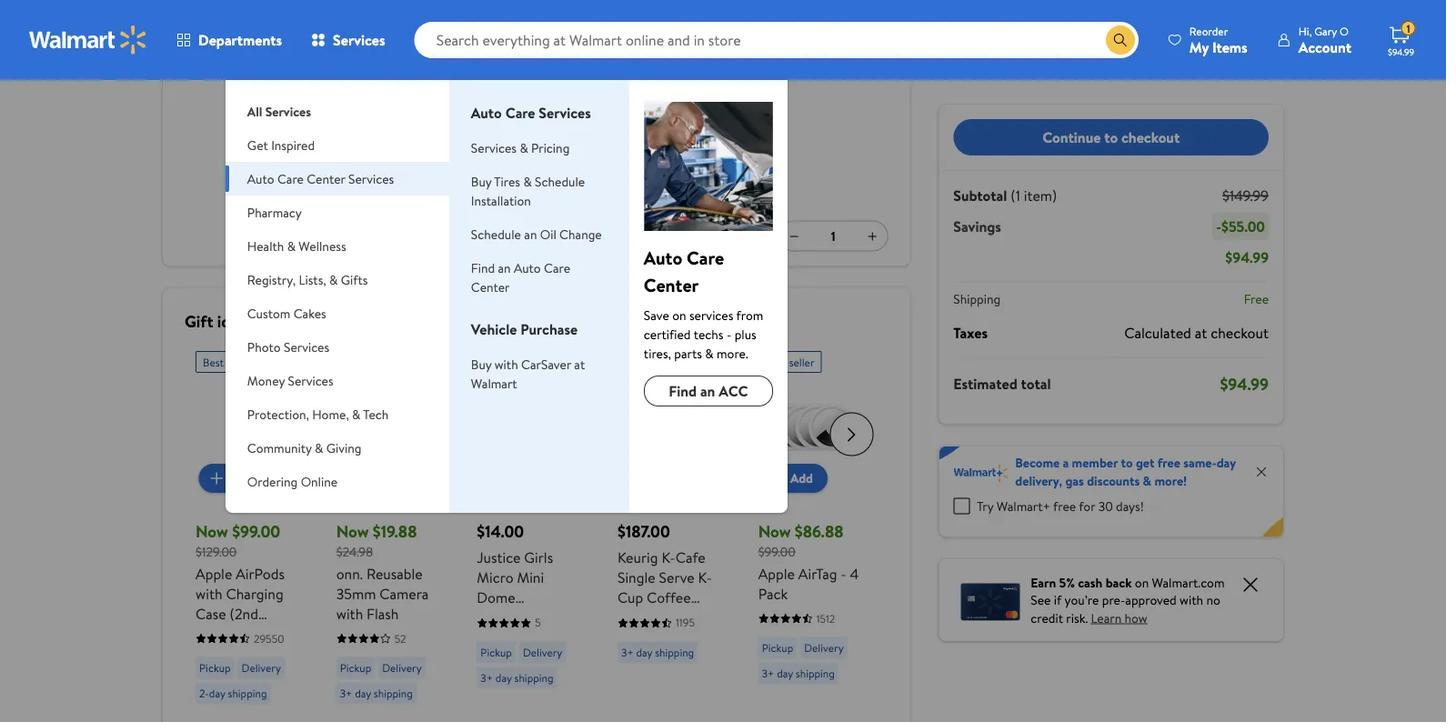 Task type: vqa. For each thing, say whether or not it's contained in the screenshot.
the 'no' on the right bottom
yes



Task type: locate. For each thing, give the bounding box(es) containing it.
add down community
[[228, 469, 251, 487]]

3+ day shipping
[[622, 644, 695, 660], [762, 666, 835, 681], [481, 670, 554, 685], [340, 686, 413, 701]]

get inspired button
[[226, 128, 449, 162]]

all
[[247, 102, 262, 120]]

1 horizontal spatial find
[[669, 381, 697, 401]]

with down vehicle
[[495, 355, 518, 373]]

add to cart image for keurig
[[628, 467, 650, 489]]

delivery down 29550
[[242, 660, 281, 676]]

3 best seller from the left
[[766, 354, 815, 369]]

center up vehicle
[[471, 278, 510, 296]]

0 horizontal spatial 2-
[[199, 686, 209, 701]]

to right 'continue'
[[1105, 127, 1119, 147]]

shipping for $86.88
[[796, 666, 835, 681]]

best seller
[[203, 354, 252, 369], [484, 354, 533, 369], [766, 354, 815, 369]]

pickup down the 'flash'
[[340, 660, 371, 676]]

& left giving
[[315, 439, 323, 457]]

shipping up dark
[[655, 644, 695, 660]]

free inside become a member to get free same-day delivery, gas discounts & more!
[[1158, 454, 1181, 472]]

delivery down 5
[[523, 644, 563, 660]]

0 horizontal spatial free
[[305, 28, 330, 46]]

best inside the now $99.00 group
[[203, 354, 224, 369]]

best seller down vehicle
[[484, 354, 533, 369]]

learn how link
[[1092, 609, 1148, 627]]

0 vertical spatial save
[[677, 227, 702, 245]]

year for 3-
[[342, 147, 365, 165]]

with
[[495, 355, 518, 373], [196, 583, 223, 603], [1180, 592, 1204, 609], [336, 603, 363, 623]]

2 vertical spatial at
[[575, 355, 585, 373]]

find down parts
[[669, 381, 697, 401]]

a inside become a member to get free same-day delivery, gas discounts & more!
[[1063, 454, 1070, 472]]

free left 30-
[[305, 28, 330, 46]]

apple left airtag
[[759, 563, 795, 583]]

2 horizontal spatial best
[[766, 354, 787, 369]]

find an auto care center
[[471, 259, 571, 296]]

$55.00
[[856, 22, 889, 38], [1222, 217, 1266, 237]]

on inside "auto care center save on services from certified techs - plus tires, parts & more."
[[673, 306, 687, 324]]

pickup inside now $86.88 group
[[762, 640, 794, 656]]

now inside now $86.88 $99.00 apple airtag - 4 pack
[[759, 520, 791, 543]]

pink
[[551, 607, 577, 627]]

2 seller from the left
[[508, 354, 533, 369]]

1 best from the left
[[203, 354, 224, 369]]

&
[[520, 139, 528, 157], [524, 172, 532, 190], [287, 237, 296, 255], [329, 271, 338, 288], [706, 344, 714, 362], [352, 405, 361, 423], [315, 439, 323, 457], [1144, 472, 1152, 490]]

0 horizontal spatial an
[[498, 259, 511, 277]]

2- inside the now $99.00 group
[[199, 686, 209, 701]]

1 horizontal spatial a
[[1063, 454, 1070, 472]]

apple inside now $99.00 $129.00 apple airpods with charging case (2nd generation)
[[196, 563, 232, 583]]

0 horizontal spatial add to cart image
[[206, 467, 228, 489]]

best seller inside the now $99.00 group
[[203, 354, 252, 369]]

1 horizontal spatial walmart
[[471, 374, 518, 392]]

plan for $11.00
[[369, 147, 391, 165]]

0 horizontal spatial k-
[[662, 547, 676, 567]]

shipping inside the now $99.00 group
[[228, 686, 267, 701]]

now left $86.88
[[759, 520, 791, 543]]

1 vertical spatial walmart
[[471, 374, 518, 392]]

add inside now $86.88 group
[[791, 469, 814, 487]]

now for now $99.00
[[196, 520, 228, 543]]

$86.88
[[795, 520, 844, 543]]

2 horizontal spatial at
[[1196, 323, 1208, 343]]

center up certified
[[644, 272, 699, 298]]

0 vertical spatial to
[[1105, 127, 1119, 147]]

2 apple from the left
[[759, 563, 795, 583]]

1 apple from the left
[[196, 563, 232, 583]]

at inside 'view details (only one option can be selected at a time.)'
[[461, 123, 471, 139]]

auto down the 'schedule an oil change'
[[514, 259, 541, 277]]

shipping down 29550
[[228, 686, 267, 701]]

1 horizontal spatial k-
[[698, 567, 712, 587]]

3+ day shipping down dye
[[481, 670, 554, 685]]

0 horizontal spatial on
[[673, 306, 687, 324]]

2 add button from the left
[[762, 464, 828, 493]]

0 vertical spatial on
[[673, 306, 687, 324]]

center inside "auto care center save on services from certified techs - plus tires, parts & more."
[[644, 272, 699, 298]]

gas
[[1066, 472, 1085, 490]]

0 vertical spatial plan
[[369, 147, 391, 165]]

save up certified
[[644, 306, 670, 324]]

photo services
[[247, 338, 330, 356]]

tech
[[363, 405, 389, 423]]

0 vertical spatial free
[[1158, 454, 1181, 472]]

add button up $86.88
[[762, 464, 828, 493]]

at right carsaver
[[575, 355, 585, 373]]

1 seller from the left
[[227, 354, 252, 369]]

plan down option
[[369, 147, 391, 165]]

center inside 'auto care center services' dropdown button
[[307, 170, 346, 187]]

0 vertical spatial for
[[705, 227, 722, 245]]

girls
[[525, 547, 553, 567]]

schedule down pricing
[[535, 172, 585, 190]]

a left time.)
[[473, 123, 479, 139]]

seller down vehicle purchase
[[508, 354, 533, 369]]

best
[[203, 354, 224, 369], [484, 354, 505, 369], [766, 354, 787, 369]]

0 horizontal spatial at
[[461, 123, 471, 139]]

3+ day shipping inside '$14.00' group
[[481, 670, 554, 685]]

auto inside dropdown button
[[247, 170, 274, 187]]

0 horizontal spatial checkout
[[1122, 127, 1180, 147]]

walmart down vehicle
[[471, 374, 518, 392]]

best for justice
[[484, 354, 505, 369]]

day down generation)
[[209, 686, 225, 701]]

1 vertical spatial plan
[[368, 176, 391, 194]]

Try Walmart+ free for 30 days! checkbox
[[954, 498, 970, 515]]

best seller inside now $86.88 group
[[766, 354, 815, 369]]

0 vertical spatial maker,
[[618, 607, 660, 627]]

seller for justice
[[508, 354, 533, 369]]

2- down generation)
[[199, 686, 209, 701]]

1 vertical spatial checkout
[[1211, 323, 1270, 343]]

3+ day shipping down '52'
[[340, 686, 413, 701]]

add to cart image up the $187.00 on the left of page
[[628, 467, 650, 489]]

services right 'all'
[[265, 102, 311, 120]]

$187.00 keurig k-cafe single serve k- cup coffee maker, latte maker and cappuccino maker, dark charcoal
[[618, 520, 712, 708]]

pickup inside now $19.88 group
[[340, 660, 371, 676]]

1 best seller from the left
[[203, 354, 252, 369]]

$149.99 inside the $149.99 you save $55.00
[[848, 4, 889, 22]]

find for find an acc
[[669, 381, 697, 401]]

by
[[467, 79, 481, 97]]

from
[[737, 306, 764, 324]]

best seller for justice
[[484, 354, 533, 369]]

shipping inside now $86.88 group
[[796, 666, 835, 681]]

walmart up the details
[[329, 79, 376, 97]]

at right the selected
[[461, 123, 471, 139]]

add inside the now $99.00 group
[[228, 469, 251, 487]]

2 add to cart image from the left
[[628, 467, 650, 489]]

$55.00 inside the $149.99 you save $55.00
[[856, 22, 889, 38]]

1 vertical spatial save
[[644, 306, 670, 324]]

3 add to cart image from the left
[[769, 467, 791, 489]]

seller for $86.88
[[790, 354, 815, 369]]

1 horizontal spatial add to cart image
[[628, 467, 650, 489]]

seller inside now $86.88 group
[[790, 354, 815, 369]]

1 horizontal spatial save
[[677, 227, 702, 245]]

continue
[[1043, 127, 1101, 147]]

0 horizontal spatial $55.00
[[856, 22, 889, 38]]

an left the acc
[[701, 381, 716, 401]]

continue to checkout
[[1043, 127, 1180, 147]]

0 horizontal spatial save
[[644, 306, 670, 324]]

1 vertical spatial an
[[498, 259, 511, 277]]

plan down 3-year plan - $11.00
[[368, 176, 391, 194]]

add up "view"
[[303, 79, 326, 97]]

installation
[[471, 192, 531, 209]]

an for auto
[[498, 259, 511, 277]]

buy tires & schedule installation link
[[471, 172, 585, 209]]

Walmart Site-Wide search field
[[415, 22, 1139, 58]]

- inside "auto care center save on services from certified techs - plus tires, parts & more."
[[727, 325, 732, 343]]

3 seller from the left
[[790, 354, 815, 369]]

2 horizontal spatial best seller
[[766, 354, 815, 369]]

at right calculated
[[1196, 323, 1208, 343]]

Search search field
[[415, 22, 1139, 58]]

day inside the now $99.00 group
[[209, 686, 225, 701]]

1 vertical spatial $149.99
[[1223, 186, 1270, 206]]

close walmart plus section image
[[1255, 465, 1270, 479]]

item)
[[1024, 186, 1058, 206]]

2 horizontal spatial now
[[759, 520, 791, 543]]

reorder
[[1190, 23, 1229, 39]]

pickup down pack
[[762, 640, 794, 656]]

cash
[[1079, 574, 1103, 592]]

1 vertical spatial 2-
[[199, 686, 209, 701]]

find inside find an auto care center
[[471, 259, 495, 277]]

walmart inside the buy with carsaver at walmart
[[471, 374, 518, 392]]

2- right 2-year plan - $8.00 option
[[331, 176, 342, 194]]

0 vertical spatial $149.99
[[848, 4, 889, 22]]

care down the save for later
[[687, 245, 725, 270]]

save left later
[[677, 227, 702, 245]]

services up all services "link"
[[333, 30, 386, 50]]

0 vertical spatial a
[[473, 123, 479, 139]]

2 year from the top
[[342, 176, 365, 194]]

now $99.00 $129.00 apple airpods with charging case (2nd generation)
[[196, 520, 285, 643]]

shipping inside '$14.00' group
[[515, 670, 554, 685]]

now $86.88 $99.00 apple airtag - 4 pack
[[759, 520, 859, 603]]

free for free
[[1245, 290, 1270, 308]]

& left pricing
[[520, 139, 528, 157]]

1 vertical spatial on
[[1136, 574, 1150, 592]]

2 horizontal spatial add to cart image
[[769, 467, 791, 489]]

buy inside buy tires & schedule installation
[[471, 172, 492, 190]]

1 vertical spatial year
[[342, 176, 365, 194]]

for left 30
[[1080, 498, 1096, 515]]

add to cart image inside '$187.00' group
[[628, 467, 650, 489]]

$149.99 up the -$55.00
[[1223, 186, 1270, 206]]

auto for auto care center services
[[247, 170, 274, 187]]

services up tires
[[471, 139, 517, 157]]

0 horizontal spatial schedule
[[471, 225, 521, 243]]

at inside the buy with carsaver at walmart
[[575, 355, 585, 373]]

care left 2-year plan - $8.00 option
[[277, 170, 304, 187]]

0 vertical spatial buy
[[471, 172, 492, 190]]

$187.00
[[618, 520, 671, 543]]

pickup up "2-day shipping"
[[199, 660, 231, 676]]

best seller right 'more.'
[[766, 354, 815, 369]]

add to cart image left ordering
[[206, 467, 228, 489]]

1 horizontal spatial checkout
[[1211, 323, 1270, 343]]

2 best from the left
[[484, 354, 505, 369]]

care for auto care services
[[506, 103, 536, 123]]

my
[[1190, 37, 1209, 57]]

0 horizontal spatial $99.00
[[232, 520, 280, 543]]

3+ inside now $86.88 group
[[762, 666, 775, 681]]

2-Year plan - $8.00 checkbox
[[304, 177, 320, 193]]

0 horizontal spatial best
[[203, 354, 224, 369]]

pharmacy
[[247, 203, 302, 221]]

4
[[850, 563, 859, 583]]

1 vertical spatial maker,
[[618, 668, 660, 688]]

$99.00 up airpods
[[232, 520, 280, 543]]

delivery down '52'
[[382, 660, 422, 676]]

1 year from the top
[[342, 147, 365, 165]]

community & giving button
[[226, 431, 449, 465]]

1 horizontal spatial an
[[524, 225, 537, 243]]

0 horizontal spatial best seller
[[203, 354, 252, 369]]

sony wh-ch720n-noise canceling wireless bluetooth headphones- black, with add-on services, 1 in cart image
[[185, 0, 272, 66]]

1 vertical spatial buy
[[471, 355, 492, 373]]

services down 3-year plan - $11.00
[[349, 170, 394, 187]]

0 vertical spatial checkout
[[1122, 127, 1180, 147]]

1 horizontal spatial free
[[1158, 454, 1181, 472]]

2 maker, from the top
[[618, 668, 660, 688]]

$19.88
[[373, 520, 417, 543]]

micro
[[477, 567, 514, 587]]

day inside now $86.88 group
[[777, 666, 794, 681]]

day down pack
[[777, 666, 794, 681]]

for inside banner
[[1080, 498, 1096, 515]]

1 now from the left
[[196, 520, 228, 543]]

walmart image
[[29, 25, 147, 55]]

auto care center save on services from certified techs - plus tires, parts & more.
[[644, 245, 764, 362]]

center inside find an auto care center
[[471, 278, 510, 296]]

3 best from the left
[[766, 354, 787, 369]]

apple inside now $86.88 $99.00 apple airtag - 4 pack
[[759, 563, 795, 583]]

2 horizontal spatial center
[[644, 272, 699, 298]]

0 horizontal spatial center
[[307, 170, 346, 187]]

1 right decrease quantity sony wh-ch720n-noise canceling wireless bluetooth headphones- black, current quantity 1 image
[[832, 227, 836, 245]]

5%
[[1060, 574, 1076, 592]]

charcoal
[[618, 688, 674, 708]]

2 horizontal spatial for
[[1080, 498, 1096, 515]]

delivery inside the now $99.00 group
[[242, 660, 281, 676]]

1 vertical spatial a
[[1063, 454, 1070, 472]]

buy inside the buy with carsaver at walmart
[[471, 355, 492, 373]]

1 horizontal spatial $55.00
[[1222, 217, 1266, 237]]

day left close walmart plus section icon
[[1217, 454, 1237, 472]]

seller inside '$14.00' group
[[508, 354, 533, 369]]

1 vertical spatial free
[[1054, 498, 1077, 515]]

add button inside the now $99.00 group
[[199, 464, 265, 493]]

allstate
[[484, 79, 526, 97]]

1 horizontal spatial to
[[1122, 454, 1133, 472]]

3+ day shipping inside '$187.00' group
[[622, 644, 695, 660]]

wellness
[[299, 237, 346, 255]]

2 best seller from the left
[[484, 354, 533, 369]]

day down dye
[[496, 670, 512, 685]]

an for oil
[[524, 225, 537, 243]]

view details (only one option can be selected at a time.)
[[303, 101, 508, 139]]

1 buy from the top
[[471, 172, 492, 190]]

gift
[[185, 310, 213, 333]]

add up $86.88
[[791, 469, 814, 487]]

2 buy from the top
[[471, 355, 492, 373]]

- inside now $86.88 $99.00 apple airtag - 4 pack
[[841, 563, 847, 583]]

services
[[690, 306, 734, 324]]

o
[[1340, 23, 1349, 39]]

$99.00 up pack
[[759, 543, 796, 561]]

with left the 'flash'
[[336, 603, 363, 623]]

1 vertical spatial find
[[669, 381, 697, 401]]

save inside "auto care center save on services from certified techs - plus tires, parts & more."
[[644, 306, 670, 324]]

$94.99 right account
[[1389, 46, 1415, 58]]

buy left tires
[[471, 172, 492, 190]]

52
[[395, 631, 406, 646]]

1 horizontal spatial free
[[1245, 290, 1270, 308]]

now inside now $99.00 $129.00 apple airpods with charging case (2nd generation)
[[196, 520, 228, 543]]

0 horizontal spatial 1
[[832, 227, 836, 245]]

seller right 'more.'
[[790, 354, 815, 369]]

best seller inside '$14.00' group
[[484, 354, 533, 369]]

add to cart image up now $86.88 $99.00 apple airtag - 4 pack
[[769, 467, 791, 489]]

services
[[333, 30, 386, 50], [265, 102, 311, 120], [539, 103, 591, 123], [471, 139, 517, 157], [349, 170, 394, 187], [284, 338, 330, 356], [288, 372, 334, 389]]

year up "pharmacy" dropdown button
[[342, 176, 365, 194]]

1 horizontal spatial for
[[705, 227, 722, 245]]

0 horizontal spatial free
[[1054, 498, 1077, 515]]

pharmacy button
[[226, 196, 449, 229]]

delivery down 1512
[[805, 640, 844, 656]]

with inside the buy with carsaver at walmart
[[495, 355, 518, 373]]

29550
[[254, 631, 284, 646]]

cup
[[618, 587, 644, 607]]

best inside '$14.00' group
[[484, 354, 505, 369]]

add to cart image inside the now $99.00 group
[[206, 467, 228, 489]]

pickup inside '$14.00' group
[[481, 644, 512, 660]]

0 vertical spatial find
[[471, 259, 495, 277]]

best inside now $86.88 group
[[766, 354, 787, 369]]

auto up time.)
[[471, 103, 502, 123]]

and
[[660, 627, 683, 647]]

apple
[[196, 563, 232, 583], [759, 563, 795, 583]]

get
[[1137, 454, 1155, 472]]

pickup down crossbody,
[[481, 644, 512, 660]]

auto down the save for later
[[644, 245, 683, 270]]

shipping down 1512
[[796, 666, 835, 681]]

0 horizontal spatial for
[[258, 310, 279, 333]]

now for now $19.88
[[336, 520, 369, 543]]

0 horizontal spatial a
[[473, 123, 479, 139]]

care down oil
[[544, 259, 571, 277]]

carsaver
[[521, 355, 571, 373]]

auto down get
[[247, 170, 274, 187]]

care inside dropdown button
[[277, 170, 304, 187]]

1 horizontal spatial 2-
[[331, 176, 342, 194]]

0 vertical spatial 2-
[[331, 176, 342, 194]]

member
[[1073, 454, 1119, 472]]

1 horizontal spatial $99.00
[[759, 543, 796, 561]]

all services link
[[226, 80, 449, 128]]

& inside buy tires & schedule installation
[[524, 172, 532, 190]]

day left the returns
[[352, 28, 371, 46]]

0 horizontal spatial add
[[228, 469, 251, 487]]

2 vertical spatial an
[[701, 381, 716, 401]]

checkout for continue to checkout
[[1122, 127, 1180, 147]]

3+ inside now $19.88 group
[[340, 686, 352, 701]]

apple for $86.88
[[759, 563, 795, 583]]

estimated total
[[954, 374, 1052, 394]]

best seller down ideas
[[203, 354, 252, 369]]

on up certified
[[673, 306, 687, 324]]

plus
[[735, 325, 757, 343]]

1 plan from the top
[[369, 147, 391, 165]]

1 add button from the left
[[199, 464, 265, 493]]

checkout inside button
[[1122, 127, 1180, 147]]

save
[[831, 25, 848, 37]]

to left get
[[1122, 454, 1133, 472]]

0 vertical spatial schedule
[[535, 172, 585, 190]]

add button for $86.88
[[762, 464, 828, 493]]

latte
[[664, 607, 696, 627]]

an for acc
[[701, 381, 716, 401]]

add to cart image for $99.00
[[206, 467, 228, 489]]

maker, left and
[[618, 607, 660, 627]]

center down the 3-
[[307, 170, 346, 187]]

option
[[352, 123, 383, 139]]

later
[[725, 227, 750, 245]]

add button inside now $86.88 group
[[762, 464, 828, 493]]

an down the 'schedule an oil change'
[[498, 259, 511, 277]]

banner
[[939, 446, 1284, 537]]

add button
[[199, 464, 265, 493], [762, 464, 828, 493]]

pickup inside the now $99.00 group
[[199, 660, 231, 676]]

1 vertical spatial $55.00
[[1222, 217, 1266, 237]]

with left no
[[1180, 592, 1204, 609]]

1 horizontal spatial on
[[1136, 574, 1150, 592]]

3+ inside '$14.00' group
[[481, 670, 493, 685]]

to
[[1105, 127, 1119, 147], [1122, 454, 1133, 472]]

delivery for $99.00
[[242, 660, 281, 676]]

1 horizontal spatial best
[[484, 354, 505, 369]]

care for auto care center save on services from certified techs - plus tires, parts & more.
[[687, 245, 725, 270]]

money services
[[247, 372, 334, 389]]

k- right the serve
[[698, 567, 712, 587]]

$14.00 group
[[477, 344, 585, 696]]

3+ day shipping inside now $19.88 group
[[340, 686, 413, 701]]

add to cart image
[[206, 467, 228, 489], [628, 467, 650, 489], [769, 467, 791, 489]]

for left later
[[705, 227, 722, 245]]

delivery inside now $86.88 group
[[805, 640, 844, 656]]

3 now from the left
[[759, 520, 791, 543]]

2 vertical spatial $94.99
[[1221, 373, 1270, 395]]

services & pricing
[[471, 139, 570, 157]]

maker,
[[618, 607, 660, 627], [618, 668, 660, 688]]

pickup for $99.00
[[199, 660, 231, 676]]

care
[[506, 103, 536, 123], [277, 170, 304, 187], [687, 245, 725, 270], [544, 259, 571, 277]]

day inside '$187.00' group
[[637, 644, 653, 660]]

0 vertical spatial an
[[524, 225, 537, 243]]

3+ day shipping inside now $86.88 group
[[762, 666, 835, 681]]

0 vertical spatial year
[[342, 147, 365, 165]]

pickup for $86.88
[[762, 640, 794, 656]]

0 horizontal spatial find
[[471, 259, 495, 277]]

2 now from the left
[[336, 520, 369, 543]]

best for $86.88
[[766, 354, 787, 369]]

1 horizontal spatial schedule
[[535, 172, 585, 190]]

delivery inside '$14.00' group
[[523, 644, 563, 660]]

shipping for $99.00
[[228, 686, 267, 701]]

0 vertical spatial $55.00
[[856, 22, 889, 38]]

0 vertical spatial at
[[461, 123, 471, 139]]

year down one
[[342, 147, 365, 165]]

day
[[352, 28, 371, 46], [1217, 454, 1237, 472], [637, 644, 653, 660], [777, 666, 794, 681], [496, 670, 512, 685], [209, 686, 225, 701], [355, 686, 371, 701]]

a inside 'view details (only one option can be selected at a time.)'
[[473, 123, 479, 139]]

care inside "auto care center save on services from certified techs - plus tires, parts & more."
[[687, 245, 725, 270]]

walmart.com
[[1153, 574, 1225, 592]]

1 horizontal spatial apple
[[759, 563, 795, 583]]

1 add to cart image from the left
[[206, 467, 228, 489]]

apple for $99.00
[[196, 563, 232, 583]]

plan
[[441, 79, 464, 97]]

shipping inside now $19.88 group
[[374, 686, 413, 701]]

2 horizontal spatial add
[[791, 469, 814, 487]]

an inside find an auto care center
[[498, 259, 511, 277]]

now up charging
[[196, 520, 228, 543]]

protection, home, & tech
[[247, 405, 389, 423]]

get inspired
[[247, 136, 315, 154]]

1 vertical spatial free
[[1245, 290, 1270, 308]]

2 vertical spatial for
[[1080, 498, 1096, 515]]

$99.00 inside now $86.88 $99.00 apple airtag - 4 pack
[[759, 543, 796, 561]]

delivery inside now $19.88 group
[[382, 660, 422, 676]]

onn.
[[336, 563, 363, 583]]

1 vertical spatial to
[[1122, 454, 1133, 472]]

on right back
[[1136, 574, 1150, 592]]

auto inside "auto care center save on services from certified techs - plus tires, parts & more."
[[644, 245, 683, 270]]

2 horizontal spatial an
[[701, 381, 716, 401]]

shipping down '52'
[[374, 686, 413, 701]]

learn how
[[1092, 609, 1148, 627]]

now inside now $19.88 $24.98 onn. reusable 35mm camera with flash
[[336, 520, 369, 543]]

more!
[[1155, 472, 1188, 490]]

1 horizontal spatial add
[[303, 79, 326, 97]]

credit
[[1031, 609, 1064, 627]]

now up onn.
[[336, 520, 369, 543]]

1 horizontal spatial add button
[[762, 464, 828, 493]]

0 vertical spatial walmart
[[329, 79, 376, 97]]

0 horizontal spatial $149.99
[[848, 4, 889, 22]]

add to cart image inside now $86.88 group
[[769, 467, 791, 489]]

best down gift
[[203, 354, 224, 369]]

2 plan from the top
[[368, 176, 391, 194]]

vehicle purchase
[[471, 319, 578, 339]]

add button down community
[[199, 464, 265, 493]]

gift ideas for less
[[185, 310, 309, 333]]

& inside become a member to get free same-day delivery, gas discounts & more!
[[1144, 472, 1152, 490]]

seller inside the now $99.00 group
[[227, 354, 252, 369]]

1 vertical spatial at
[[1196, 323, 1208, 343]]

pickup
[[762, 640, 794, 656], [481, 644, 512, 660], [199, 660, 231, 676], [340, 660, 371, 676]]

1 horizontal spatial seller
[[508, 354, 533, 369]]

ideas
[[217, 310, 254, 333]]

& down techs at the top of page
[[706, 344, 714, 362]]

$94.99 down calculated at checkout
[[1221, 373, 1270, 395]]

1 maker, from the top
[[618, 607, 660, 627]]

pickup for $19.88
[[340, 660, 371, 676]]

checkout right 'continue'
[[1122, 127, 1180, 147]]

checkout
[[1122, 127, 1180, 147], [1211, 323, 1270, 343]]

home,
[[312, 405, 349, 423]]

3+ day shipping down 1512
[[762, 666, 835, 681]]

0 vertical spatial free
[[305, 28, 330, 46]]

care down allstate
[[506, 103, 536, 123]]

save inside button
[[677, 227, 702, 245]]

& right tires
[[524, 172, 532, 190]]

0 horizontal spatial add button
[[199, 464, 265, 493]]

year for 2-
[[342, 176, 365, 194]]

day left and
[[637, 644, 653, 660]]



Task type: describe. For each thing, give the bounding box(es) containing it.
learn
[[1092, 609, 1122, 627]]

$14.00 justice girls micro mini dome crossbody, pink tie dye
[[477, 520, 577, 647]]

photo
[[247, 338, 281, 356]]

calculated at checkout
[[1125, 323, 1270, 343]]

be
[[405, 123, 416, 139]]

save for later button
[[673, 222, 754, 251]]

2-year plan - $8.00
[[331, 176, 433, 194]]

can
[[386, 123, 402, 139]]

0 horizontal spatial walmart
[[329, 79, 376, 97]]

custom cakes button
[[226, 297, 449, 330]]

& right health
[[287, 237, 296, 255]]

view
[[303, 101, 330, 118]]

shipping for justice
[[515, 670, 554, 685]]

day inside now $19.88 group
[[355, 686, 371, 701]]

for inside button
[[705, 227, 722, 245]]

shipping for $19.88
[[374, 686, 413, 701]]

less
[[283, 310, 309, 333]]

(only
[[303, 123, 329, 139]]

time.)
[[481, 123, 508, 139]]

1 vertical spatial $94.99
[[1226, 248, 1270, 268]]

registry,
[[247, 271, 296, 288]]

1512
[[817, 611, 836, 626]]

center for auto care center save on services from certified techs - plus tires, parts & more.
[[644, 272, 699, 298]]

center for auto care center services
[[307, 170, 346, 187]]

money services button
[[226, 364, 449, 398]]

$8.00
[[402, 176, 433, 194]]

inspired
[[271, 136, 315, 154]]

charging
[[226, 583, 284, 603]]

try walmart+ free for 30 days!
[[978, 498, 1145, 515]]

2- for year
[[331, 176, 342, 194]]

with inside now $19.88 $24.98 onn. reusable 35mm camera with flash
[[336, 603, 363, 623]]

next slide for horizontalscrollerrecommendations list image
[[830, 413, 874, 456]]

best for $99.00
[[203, 354, 224, 369]]

shipping inside '$187.00' group
[[655, 644, 695, 660]]

pickup for justice
[[481, 644, 512, 660]]

all services
[[247, 102, 311, 120]]

remove
[[596, 227, 641, 245]]

-$55.00
[[1217, 217, 1266, 237]]

parts
[[675, 344, 703, 362]]

discounts
[[1088, 472, 1140, 490]]

buy for buy with carsaver at walmart
[[471, 355, 492, 373]]

back
[[1106, 574, 1132, 592]]

tie
[[477, 627, 496, 647]]

airtag
[[799, 563, 838, 583]]

cappuccino
[[618, 647, 692, 668]]

pack
[[759, 583, 788, 603]]

delivery for $19.88
[[382, 660, 422, 676]]

delivery for justice
[[523, 644, 563, 660]]

$149.99 for $149.99 you save $55.00
[[848, 4, 889, 22]]

add for now $86.88
[[791, 469, 814, 487]]

flash
[[367, 603, 399, 623]]

checkout for calculated at checkout
[[1211, 323, 1270, 343]]

1 vertical spatial 1
[[832, 227, 836, 245]]

keurig
[[618, 547, 658, 567]]

gary
[[1315, 23, 1338, 39]]

services & pricing link
[[471, 139, 570, 157]]

auto care center services
[[247, 170, 394, 187]]

add to cart image for $86.88
[[769, 467, 791, 489]]

$129.00
[[196, 543, 237, 561]]

$99.00 inside now $99.00 $129.00 apple airpods with charging case (2nd generation)
[[232, 520, 280, 543]]

dome
[[477, 587, 516, 607]]

auto care services
[[471, 103, 591, 123]]

& left the 'tech'
[[352, 405, 361, 423]]

$187.00 group
[[618, 344, 726, 708]]

see
[[1031, 592, 1051, 609]]

online
[[301, 473, 338, 491]]

now $19.88 group
[[336, 344, 444, 712]]

2- for day
[[199, 686, 209, 701]]

with inside now $99.00 $129.00 apple airpods with charging case (2nd generation)
[[196, 583, 223, 603]]

free for free 30-day returns
[[305, 28, 330, 46]]

services down less
[[284, 338, 330, 356]]

decrease quantity sony wh-ch720n-noise canceling wireless bluetooth headphones- black, current quantity 1 image
[[787, 229, 802, 243]]

become
[[1016, 454, 1060, 472]]

find for find an auto care center
[[471, 259, 495, 277]]

3+ inside '$187.00' group
[[622, 644, 634, 660]]

3+ day shipping for justice
[[481, 670, 554, 685]]

buy for buy tires & schedule installation
[[471, 172, 492, 190]]

services up pricing
[[539, 103, 591, 123]]

1 vertical spatial schedule
[[471, 225, 521, 243]]

$24.98
[[336, 543, 373, 561]]

how
[[1125, 609, 1148, 627]]

3+ for justice
[[481, 670, 493, 685]]

calculated
[[1125, 323, 1192, 343]]

buy with carsaver at walmart
[[471, 355, 585, 392]]

walmart+
[[997, 498, 1051, 515]]

services up protection, home, & tech
[[288, 372, 334, 389]]

3+ for $86.88
[[762, 666, 775, 681]]

more.
[[717, 344, 749, 362]]

5
[[535, 615, 541, 630]]

if
[[1055, 592, 1062, 609]]

search icon image
[[1114, 33, 1128, 47]]

plan for $8.00
[[368, 176, 391, 194]]

3-Year plan - $11.00 checkbox
[[304, 148, 320, 164]]

custom cakes
[[247, 304, 326, 322]]

(1
[[1011, 186, 1021, 206]]

pricing
[[532, 139, 570, 157]]

best seller for $99.00
[[203, 354, 252, 369]]

seller for $99.00
[[227, 354, 252, 369]]

dismiss capital one banner image
[[1240, 574, 1262, 596]]

& left the "gifts" at the top of the page
[[329, 271, 338, 288]]

taxes
[[954, 323, 988, 343]]

try
[[978, 498, 994, 515]]

mini
[[517, 567, 544, 587]]

departments
[[198, 30, 282, 50]]

protection
[[379, 79, 438, 97]]

capital one credit card image
[[961, 580, 1020, 621]]

& inside "auto care center save on services from certified techs - plus tires, parts & more."
[[706, 344, 714, 362]]

now $99.00 group
[[196, 344, 304, 712]]

techs
[[694, 325, 724, 343]]

registry, lists, & gifts button
[[226, 263, 449, 297]]

delivery,
[[1016, 472, 1063, 490]]

services inside "link"
[[265, 102, 311, 120]]

walmart plus image
[[954, 464, 1009, 483]]

now for now $86.88
[[759, 520, 791, 543]]

1 vertical spatial for
[[258, 310, 279, 333]]

auto care center services button
[[226, 162, 449, 196]]

total
[[1022, 374, 1052, 394]]

buy with carsaver at walmart link
[[471, 355, 585, 392]]

on for center
[[673, 306, 687, 324]]

services inside popup button
[[333, 30, 386, 50]]

case
[[196, 603, 226, 623]]

details
[[333, 101, 369, 118]]

get
[[247, 136, 268, 154]]

find an auto care center link
[[471, 259, 571, 296]]

add for now $99.00
[[228, 469, 251, 487]]

$11.00
[[402, 147, 435, 165]]

auto for auto care services
[[471, 103, 502, 123]]

banner containing become a member to get free same-day delivery, gas discounts & more!
[[939, 446, 1284, 537]]

one
[[332, 123, 350, 139]]

hi,
[[1299, 23, 1313, 39]]

cafe
[[676, 547, 706, 567]]

care inside find an auto care center
[[544, 259, 571, 277]]

maker
[[618, 627, 657, 647]]

3+ day shipping for $19.88
[[340, 686, 413, 701]]

departments button
[[162, 18, 297, 62]]

generation)
[[196, 623, 271, 643]]

& inside 'dropdown button'
[[315, 439, 323, 457]]

purchase
[[521, 319, 578, 339]]

on for cash
[[1136, 574, 1150, 592]]

vehicle
[[471, 319, 517, 339]]

0 vertical spatial $94.99
[[1389, 46, 1415, 58]]

auto care center services image
[[644, 102, 773, 231]]

tires,
[[644, 344, 672, 362]]

to inside continue to checkout button
[[1105, 127, 1119, 147]]

day inside become a member to get free same-day delivery, gas discounts & more!
[[1217, 454, 1237, 472]]

3+ for $19.88
[[340, 686, 352, 701]]

find an acc
[[669, 381, 748, 401]]

justice
[[477, 547, 521, 567]]

risk.
[[1067, 609, 1089, 627]]

increase quantity sony wh-ch720n-noise canceling wireless bluetooth headphones- black, current quantity 1 image
[[866, 229, 880, 243]]

you're
[[1065, 592, 1100, 609]]

1 horizontal spatial 1
[[1407, 21, 1411, 36]]

$149.99 for $149.99
[[1223, 186, 1270, 206]]

$14.00
[[477, 520, 524, 543]]

photo services button
[[226, 330, 449, 364]]

delivery for $86.88
[[805, 640, 844, 656]]

add button for $99.00
[[199, 464, 265, 493]]

to inside become a member to get free same-day delivery, gas discounts & more!
[[1122, 454, 1133, 472]]

day inside '$14.00' group
[[496, 670, 512, 685]]

with inside see if you're pre-approved with no credit risk.
[[1180, 592, 1204, 609]]

now $86.88 group
[[759, 344, 867, 692]]

care for auto care center services
[[277, 170, 304, 187]]

auto for auto care center save on services from certified techs - plus tires, parts & more.
[[644, 245, 683, 270]]

best seller for $86.88
[[766, 354, 815, 369]]

$149.99 you save $55.00
[[815, 4, 889, 38]]

schedule inside buy tires & schedule installation
[[535, 172, 585, 190]]

3+ day shipping for $86.88
[[762, 666, 835, 681]]

auto inside find an auto care center
[[514, 259, 541, 277]]



